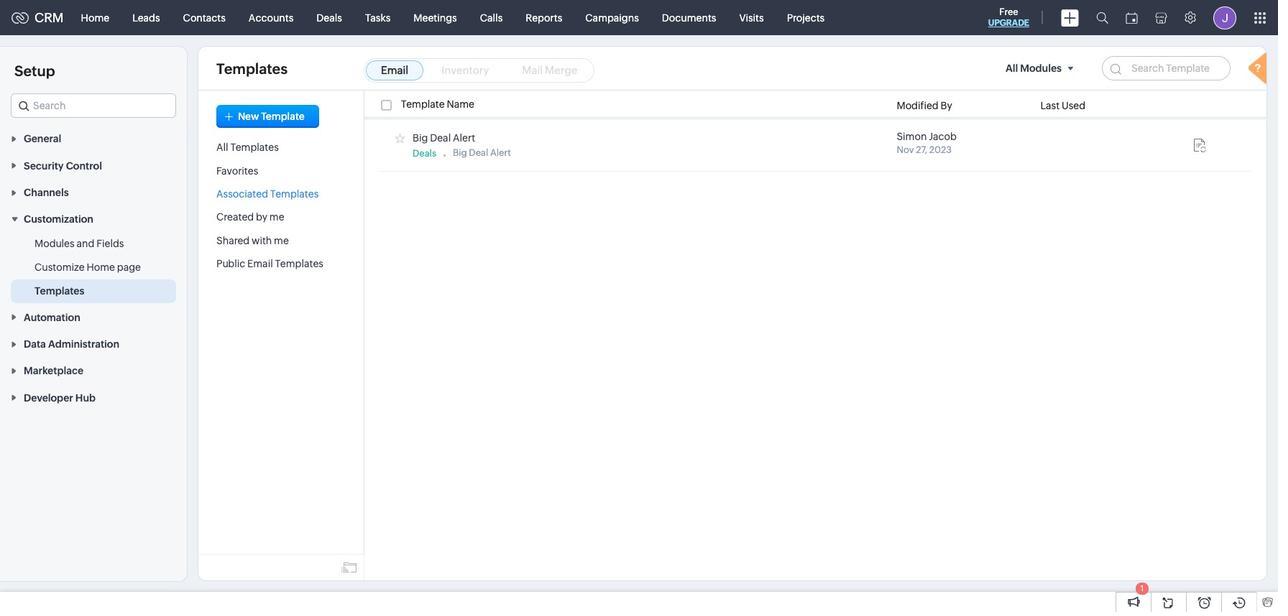 Task type: describe. For each thing, give the bounding box(es) containing it.
automation
[[24, 312, 80, 323]]

customization
[[24, 214, 93, 225]]

customize home page link
[[35, 261, 141, 275]]

1
[[1141, 585, 1144, 593]]

home inside the home link
[[81, 12, 109, 23]]

template name
[[401, 99, 475, 110]]

contacts link
[[172, 0, 237, 35]]

developer hub
[[24, 393, 96, 404]]

home inside customize home page link
[[87, 262, 115, 274]]

reports link
[[514, 0, 574, 35]]

tasks
[[365, 12, 391, 23]]

name
[[447, 99, 475, 110]]

campaigns
[[586, 12, 639, 23]]

documents
[[662, 12, 717, 23]]

customization button
[[0, 206, 187, 233]]

all for all modules
[[1006, 63, 1019, 74]]

All Modules field
[[1000, 56, 1085, 81]]

0 vertical spatial email
[[381, 64, 409, 76]]

logo image
[[12, 12, 29, 23]]

0 vertical spatial big
[[413, 132, 428, 144]]

last used
[[1041, 100, 1086, 112]]

by
[[941, 100, 953, 112]]

calendar image
[[1126, 12, 1139, 23]]

documents link
[[651, 0, 728, 35]]

1 vertical spatial deals
[[413, 148, 437, 159]]

by
[[256, 212, 268, 223]]

created by me link
[[216, 212, 284, 223]]

all templates
[[216, 142, 279, 153]]

campaigns link
[[574, 0, 651, 35]]

modules inside customization region
[[35, 238, 75, 250]]

developer
[[24, 393, 73, 404]]

1 vertical spatial deal
[[469, 147, 489, 158]]

Search Template text field
[[1103, 56, 1231, 81]]

nov
[[897, 145, 914, 156]]

new template button
[[216, 105, 319, 128]]

associated templates link
[[216, 188, 319, 200]]

last
[[1041, 100, 1060, 112]]

search element
[[1088, 0, 1118, 35]]

data
[[24, 339, 46, 350]]

public email templates
[[216, 258, 324, 270]]

created by me
[[216, 212, 284, 223]]

used
[[1062, 100, 1086, 112]]

all modules
[[1006, 63, 1062, 74]]

all templates link
[[216, 142, 279, 153]]

new template
[[238, 111, 305, 122]]

shared
[[216, 235, 250, 246]]

simon jacob link
[[897, 131, 957, 143]]

channels
[[24, 187, 69, 199]]

upgrade
[[989, 18, 1030, 28]]

modules inside field
[[1021, 63, 1062, 74]]

1 vertical spatial big deal alert
[[453, 147, 511, 158]]

administration
[[48, 339, 119, 350]]

hub
[[75, 393, 96, 404]]

automation button
[[0, 304, 187, 331]]

profile element
[[1205, 0, 1246, 35]]

modified
[[897, 100, 939, 112]]

search image
[[1097, 12, 1109, 24]]

accounts link
[[237, 0, 305, 35]]

shared with me
[[216, 235, 289, 246]]

templates up favorites on the top left
[[230, 142, 279, 153]]

public
[[216, 258, 245, 270]]

templates up new
[[216, 60, 288, 77]]

security control
[[24, 160, 102, 172]]

accounts
[[249, 12, 294, 23]]

setup
[[14, 63, 55, 79]]

security
[[24, 160, 64, 172]]

27,
[[916, 145, 928, 156]]

reports
[[526, 12, 563, 23]]

email link
[[366, 60, 424, 81]]

create menu image
[[1062, 9, 1080, 26]]

security control button
[[0, 152, 187, 179]]

0 vertical spatial template
[[401, 99, 445, 110]]

with
[[252, 235, 272, 246]]

marketplace button
[[0, 357, 187, 384]]

tasks link
[[354, 0, 402, 35]]

0 vertical spatial deals
[[317, 12, 342, 23]]

meetings link
[[402, 0, 469, 35]]

customization region
[[0, 233, 187, 304]]

meetings
[[414, 12, 457, 23]]



Task type: vqa. For each thing, say whether or not it's contained in the screenshot.
Public Mail Merge Templates within "field"
no



Task type: locate. For each thing, give the bounding box(es) containing it.
leads
[[132, 12, 160, 23]]

1 vertical spatial me
[[274, 235, 289, 246]]

0 vertical spatial big deal alert
[[413, 132, 475, 144]]

jacob
[[929, 131, 957, 143]]

modules up last
[[1021, 63, 1062, 74]]

contacts
[[183, 12, 226, 23]]

modules and fields
[[35, 238, 124, 250]]

1 horizontal spatial deal
[[469, 147, 489, 158]]

all down upgrade
[[1006, 63, 1019, 74]]

home link
[[69, 0, 121, 35]]

big
[[413, 132, 428, 144], [453, 147, 467, 158]]

1 horizontal spatial alert
[[490, 147, 511, 158]]

all
[[1006, 63, 1019, 74], [216, 142, 228, 153]]

templates down customize
[[35, 286, 84, 297]]

favorites link
[[216, 165, 258, 177]]

templates down shared with me link
[[275, 258, 324, 270]]

customize home page
[[35, 262, 141, 274]]

home right crm
[[81, 12, 109, 23]]

templates up created by me link
[[270, 188, 319, 200]]

0 vertical spatial me
[[270, 212, 284, 223]]

deals
[[317, 12, 342, 23], [413, 148, 437, 159]]

simon
[[897, 131, 927, 143]]

marketplace
[[24, 366, 83, 377]]

0 horizontal spatial modules
[[35, 238, 75, 250]]

big deal alert down "template name"
[[413, 132, 475, 144]]

public email templates link
[[216, 258, 324, 270]]

0 vertical spatial deal
[[430, 132, 451, 144]]

deals link
[[305, 0, 354, 35]]

general
[[24, 133, 61, 145]]

data administration button
[[0, 331, 187, 357]]

home
[[81, 12, 109, 23], [87, 262, 115, 274]]

data administration
[[24, 339, 119, 350]]

0 horizontal spatial all
[[216, 142, 228, 153]]

alert
[[453, 132, 475, 144], [490, 147, 511, 158]]

Search text field
[[12, 94, 175, 117]]

1 vertical spatial email
[[247, 258, 273, 270]]

1 horizontal spatial deals
[[413, 148, 437, 159]]

deals left tasks link
[[317, 12, 342, 23]]

templates
[[216, 60, 288, 77], [230, 142, 279, 153], [270, 188, 319, 200], [275, 258, 324, 270], [35, 286, 84, 297]]

0 vertical spatial home
[[81, 12, 109, 23]]

created
[[216, 212, 254, 223]]

big deal alert down the big deal alert link
[[453, 147, 511, 158]]

projects link
[[776, 0, 837, 35]]

0 horizontal spatial deal
[[430, 132, 451, 144]]

developer hub button
[[0, 384, 187, 411]]

projects
[[787, 12, 825, 23]]

template
[[401, 99, 445, 110], [261, 111, 305, 122]]

template left name
[[401, 99, 445, 110]]

1 horizontal spatial all
[[1006, 63, 1019, 74]]

0 horizontal spatial deals
[[317, 12, 342, 23]]

0 horizontal spatial template
[[261, 111, 305, 122]]

deal down the big deal alert link
[[469, 147, 489, 158]]

email up "template name"
[[381, 64, 409, 76]]

template inside "new template" 'button'
[[261, 111, 305, 122]]

email
[[381, 64, 409, 76], [247, 258, 273, 270]]

home down the fields
[[87, 262, 115, 274]]

deal
[[430, 132, 451, 144], [469, 147, 489, 158]]

modified by
[[897, 100, 953, 112]]

modules up customize
[[35, 238, 75, 250]]

template right new
[[261, 111, 305, 122]]

free upgrade
[[989, 6, 1030, 28]]

create menu element
[[1053, 0, 1088, 35]]

all inside field
[[1006, 63, 1019, 74]]

1 vertical spatial all
[[216, 142, 228, 153]]

0 horizontal spatial big
[[413, 132, 428, 144]]

modules and fields link
[[35, 237, 124, 251]]

shared with me link
[[216, 235, 289, 246]]

1 vertical spatial big
[[453, 147, 467, 158]]

templates inside customization region
[[35, 286, 84, 297]]

me for shared with me
[[274, 235, 289, 246]]

deal down "template name"
[[430, 132, 451, 144]]

channels button
[[0, 179, 187, 206]]

0 horizontal spatial email
[[247, 258, 273, 270]]

2023
[[930, 145, 952, 156]]

and
[[77, 238, 94, 250]]

visits link
[[728, 0, 776, 35]]

fields
[[96, 238, 124, 250]]

0 vertical spatial all
[[1006, 63, 1019, 74]]

big down "template name"
[[413, 132, 428, 144]]

0 horizontal spatial alert
[[453, 132, 475, 144]]

calls link
[[469, 0, 514, 35]]

big deal alert link
[[413, 132, 475, 144]]

new
[[238, 111, 259, 122]]

all up favorites on the top left
[[216, 142, 228, 153]]

associated
[[216, 188, 268, 200]]

visits
[[740, 12, 764, 23]]

1 vertical spatial home
[[87, 262, 115, 274]]

me right the by
[[270, 212, 284, 223]]

templates link
[[35, 284, 84, 299]]

all for all templates
[[216, 142, 228, 153]]

1 vertical spatial alert
[[490, 147, 511, 158]]

associated templates
[[216, 188, 319, 200]]

page
[[117, 262, 141, 274]]

big down the big deal alert link
[[453, 147, 467, 158]]

1 horizontal spatial big
[[453, 147, 467, 158]]

email down "with"
[[247, 258, 273, 270]]

leads link
[[121, 0, 172, 35]]

profile image
[[1214, 6, 1237, 29]]

general button
[[0, 125, 187, 152]]

1 vertical spatial template
[[261, 111, 305, 122]]

None field
[[11, 93, 176, 118]]

customize
[[35, 262, 85, 274]]

free
[[1000, 6, 1019, 17]]

control
[[66, 160, 102, 172]]

calls
[[480, 12, 503, 23]]

me
[[270, 212, 284, 223], [274, 235, 289, 246]]

crm
[[35, 10, 64, 25]]

1 vertical spatial modules
[[35, 238, 75, 250]]

me for created by me
[[270, 212, 284, 223]]

1 horizontal spatial template
[[401, 99, 445, 110]]

favorites
[[216, 165, 258, 177]]

me right "with"
[[274, 235, 289, 246]]

0 vertical spatial alert
[[453, 132, 475, 144]]

deals down the big deal alert link
[[413, 148, 437, 159]]

simon jacob nov 27, 2023
[[897, 131, 957, 156]]

crm link
[[12, 10, 64, 25]]

1 horizontal spatial email
[[381, 64, 409, 76]]

0 vertical spatial modules
[[1021, 63, 1062, 74]]

1 horizontal spatial modules
[[1021, 63, 1062, 74]]



